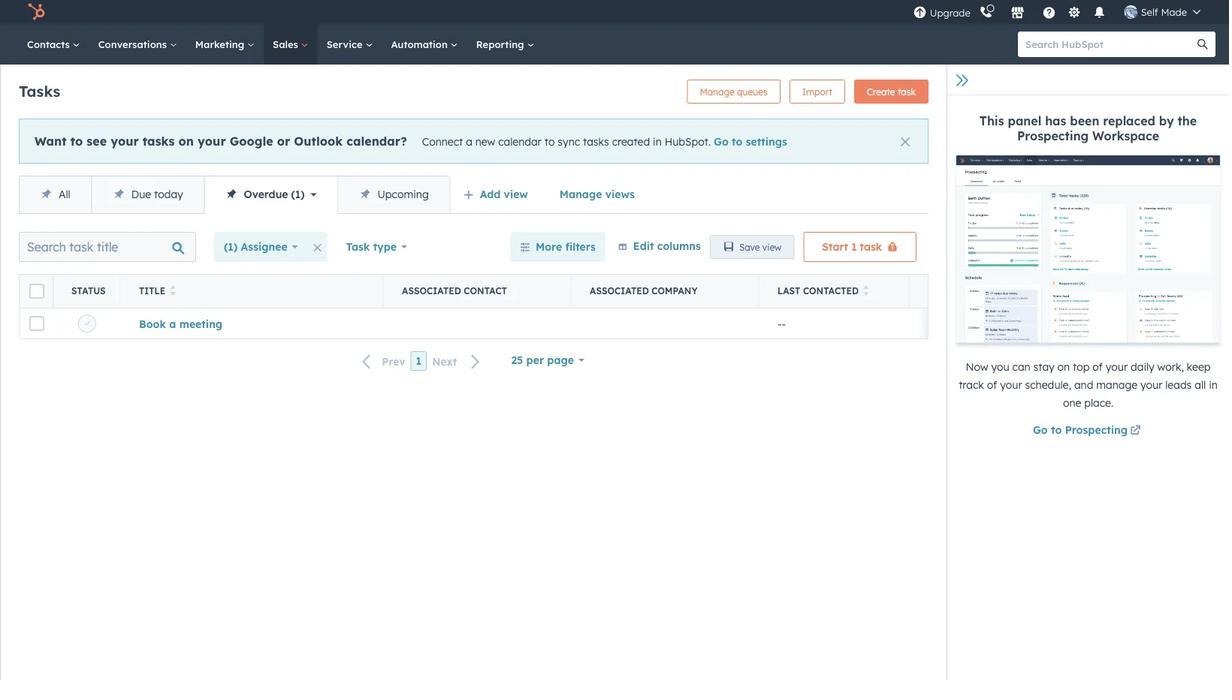 Task type: locate. For each thing, give the bounding box(es) containing it.
0 horizontal spatial in
[[653, 135, 662, 148]]

press to sort. image
[[170, 286, 176, 296]]

add view button
[[454, 180, 541, 210]]

view for add view
[[504, 188, 528, 201]]

create
[[867, 86, 896, 97]]

of down you
[[987, 379, 998, 392]]

1 horizontal spatial a
[[466, 135, 473, 148]]

1 vertical spatial manage
[[560, 188, 602, 201]]

in right all
[[1209, 379, 1218, 392]]

0 vertical spatial on
[[179, 133, 194, 148]]

1 vertical spatial 1
[[852, 241, 857, 254]]

0 horizontal spatial a
[[169, 317, 176, 331]]

1 horizontal spatial on
[[1058, 361, 1070, 374]]

0 horizontal spatial on
[[179, 133, 194, 148]]

2 associated from the left
[[590, 286, 649, 297]]

status column header
[[53, 275, 121, 308]]

--
[[778, 317, 786, 331]]

tasks right sync at top
[[583, 135, 609, 148]]

create task
[[867, 86, 916, 97]]

associated contact
[[402, 286, 507, 297]]

0 horizontal spatial task
[[860, 241, 882, 254]]

conversations
[[98, 38, 170, 50]]

go
[[714, 135, 729, 148], [1033, 424, 1048, 437]]

navigation
[[19, 176, 451, 214]]

0 horizontal spatial go
[[714, 135, 729, 148]]

next
[[432, 355, 457, 368]]

associated left the "contact"
[[402, 286, 461, 297]]

Search HubSpot search field
[[1018, 32, 1203, 57]]

queues
[[737, 86, 768, 97]]

your left google at top
[[198, 133, 226, 148]]

tasks
[[19, 82, 60, 100]]

views
[[606, 188, 635, 201]]

company
[[652, 286, 698, 297]]

view right add on the top
[[504, 188, 528, 201]]

your
[[111, 133, 139, 148], [198, 133, 226, 148], [1106, 361, 1128, 374], [1001, 379, 1023, 392], [1141, 379, 1163, 392]]

1 horizontal spatial manage
[[700, 86, 735, 97]]

view right save
[[763, 242, 782, 253]]

to down schedule,
[[1051, 424, 1062, 437]]

1 vertical spatial task
[[860, 241, 882, 254]]

all
[[1195, 379, 1206, 392]]

due today
[[131, 188, 183, 201]]

edit columns
[[633, 239, 701, 253]]

settings
[[746, 135, 787, 148]]

1 inside navigation
[[295, 188, 301, 201]]

0 horizontal spatial associated
[[402, 286, 461, 297]]

manage for manage views
[[560, 188, 602, 201]]

manage queues link
[[687, 80, 781, 104]]

1 vertical spatial view
[[763, 242, 782, 253]]

help button
[[1037, 0, 1063, 24]]

on up today
[[179, 133, 194, 148]]

0 horizontal spatial 1
[[295, 188, 301, 201]]

your down daily on the bottom right of the page
[[1141, 379, 1163, 392]]

2 horizontal spatial 1
[[852, 241, 857, 254]]

sales link
[[264, 24, 318, 65]]

manage inside "link"
[[560, 188, 602, 201]]

in inside the want to see your tasks on your google or outlook calendar? alert
[[653, 135, 662, 148]]

one
[[1063, 397, 1082, 410]]

1 inside pagination "navigation"
[[416, 355, 422, 368]]

1 vertical spatial on
[[1058, 361, 1070, 374]]

a
[[466, 135, 473, 148], [169, 317, 176, 331]]

0 vertical spatial manage
[[700, 86, 735, 97]]

of
[[1093, 361, 1103, 374], [987, 379, 998, 392]]

task right create
[[898, 86, 916, 97]]

has
[[1046, 113, 1067, 129]]

in right the created on the top of the page
[[653, 135, 662, 148]]

hubspot link
[[18, 3, 56, 21]]

a left 'new'
[[466, 135, 473, 148]]

more filters link
[[510, 232, 606, 262]]

press to sort. element
[[170, 286, 176, 298], [864, 286, 869, 298]]

1 horizontal spatial in
[[1209, 379, 1218, 392]]

sync
[[558, 135, 580, 148]]

service
[[327, 38, 366, 50]]

task
[[346, 241, 370, 254]]

hubspot image
[[27, 3, 45, 21]]

to left sync at top
[[545, 135, 555, 148]]

view
[[504, 188, 528, 201], [763, 242, 782, 253]]

on left top
[[1058, 361, 1070, 374]]

0 vertical spatial in
[[653, 135, 662, 148]]

press to sort. element right title
[[170, 286, 176, 298]]

start 1 task
[[822, 241, 882, 254]]

save view
[[739, 242, 782, 253]]

to
[[70, 133, 83, 148], [545, 135, 555, 148], [732, 135, 743, 148], [1051, 424, 1062, 437]]

settings image
[[1068, 6, 1082, 20]]

1 press to sort. element from the left
[[170, 286, 176, 298]]

1 horizontal spatial task
[[898, 86, 916, 97]]

1 vertical spatial in
[[1209, 379, 1218, 392]]

a inside the want to see your tasks on your google or outlook calendar? alert
[[466, 135, 473, 148]]

0 horizontal spatial view
[[504, 188, 528, 201]]

replaced
[[1104, 113, 1156, 129]]

view inside button
[[763, 242, 782, 253]]

pagination navigation
[[353, 352, 490, 372]]

25 per page button
[[502, 346, 594, 376]]

0 vertical spatial 1
[[295, 188, 301, 201]]

1 horizontal spatial of
[[1093, 361, 1103, 374]]

today
[[154, 188, 183, 201]]

1 right prev
[[416, 355, 422, 368]]

manage views
[[560, 188, 635, 201]]

prospecting
[[1018, 129, 1089, 144], [1065, 424, 1128, 437]]

edit
[[633, 239, 654, 253]]

top
[[1073, 361, 1090, 374]]

all
[[59, 188, 70, 201]]

0 horizontal spatial manage
[[560, 188, 602, 201]]

self made button
[[1116, 0, 1210, 24]]

associated contact column header
[[384, 275, 572, 308]]

press to sort. element right contacted
[[864, 286, 869, 298]]

1 horizontal spatial go
[[1033, 424, 1048, 437]]

of right top
[[1093, 361, 1103, 374]]

0 vertical spatial go
[[714, 135, 729, 148]]

your down can
[[1001, 379, 1023, 392]]

2 press to sort. element from the left
[[864, 286, 869, 298]]

go inside alert
[[714, 135, 729, 148]]

prospecting down place.
[[1065, 424, 1128, 437]]

title
[[139, 286, 166, 297]]

1 right overdue at the top
[[295, 188, 301, 201]]

task right start
[[860, 241, 882, 254]]

column header
[[20, 275, 53, 308]]

google
[[230, 133, 273, 148]]

schedule,
[[1026, 379, 1072, 392]]

0 vertical spatial prospecting
[[1018, 129, 1089, 144]]

keep
[[1187, 361, 1211, 374]]

upgrade
[[930, 7, 971, 19]]

press to sort. element for last contacted
[[864, 286, 869, 298]]

(
[[291, 188, 295, 201]]

meeting
[[179, 317, 223, 331]]

go right hubspot.
[[714, 135, 729, 148]]

prospecting right this in the right of the page
[[1018, 129, 1089, 144]]

associated company column header
[[572, 275, 760, 308]]

25
[[511, 354, 523, 367]]

book a meeting
[[139, 317, 223, 331]]

manage left "queues"
[[700, 86, 735, 97]]

manage left views
[[560, 188, 602, 201]]

link opens in a new window image
[[1131, 423, 1141, 441]]

go down schedule,
[[1033, 424, 1048, 437]]

1 horizontal spatial view
[[763, 242, 782, 253]]

0 vertical spatial view
[[504, 188, 528, 201]]

view inside popup button
[[504, 188, 528, 201]]

0 horizontal spatial of
[[987, 379, 998, 392]]

assignee
[[241, 241, 288, 254]]

1 vertical spatial a
[[169, 317, 176, 331]]

calling icon image
[[980, 6, 993, 19]]

associated down edit
[[590, 286, 649, 297]]

this panel has been replaced by the prospecting workspace
[[980, 113, 1197, 144]]

1
[[295, 188, 301, 201], [852, 241, 857, 254], [416, 355, 422, 368]]

1 horizontal spatial press to sort. element
[[864, 286, 869, 298]]

2 vertical spatial 1
[[416, 355, 422, 368]]

place.
[[1085, 397, 1114, 410]]

0 vertical spatial task
[[898, 86, 916, 97]]

connect a new calendar to sync tasks created in hubspot. go to settings
[[422, 135, 787, 148]]

tasks up the due today
[[143, 133, 175, 148]]

1 horizontal spatial associated
[[590, 286, 649, 297]]

to left see
[[70, 133, 83, 148]]

calling icon button
[[974, 2, 999, 22]]

by
[[1160, 113, 1174, 129]]

sales
[[273, 38, 301, 50]]

manage inside tasks banner
[[700, 86, 735, 97]]

manage queues
[[700, 86, 768, 97]]

1 vertical spatial of
[[987, 379, 998, 392]]

menu
[[912, 0, 1212, 24]]

1 right start
[[852, 241, 857, 254]]

manage
[[700, 86, 735, 97], [560, 188, 602, 201]]

a right book
[[169, 317, 176, 331]]

2 - from the left
[[782, 317, 786, 331]]

0 vertical spatial a
[[466, 135, 473, 148]]

1 horizontal spatial 1
[[416, 355, 422, 368]]

1 associated from the left
[[402, 286, 461, 297]]

navigation containing all
[[19, 176, 451, 214]]

0 horizontal spatial press to sort. element
[[170, 286, 176, 298]]



Task type: describe. For each thing, give the bounding box(es) containing it.
work,
[[1158, 361, 1184, 374]]

a for connect
[[466, 135, 473, 148]]

due today link
[[91, 177, 204, 213]]

press to sort. image
[[864, 286, 869, 296]]

now
[[966, 361, 989, 374]]

your up manage
[[1106, 361, 1128, 374]]

connect
[[422, 135, 463, 148]]

book a meeting button
[[139, 317, 223, 331]]

search button
[[1191, 32, 1216, 57]]

last contacted
[[778, 286, 859, 297]]

ruby anderson image
[[1125, 5, 1138, 19]]

1 - from the left
[[778, 317, 782, 331]]

Search task title search field
[[19, 232, 196, 262]]

manage for manage queues
[[700, 86, 735, 97]]

to left settings
[[732, 135, 743, 148]]

status
[[71, 286, 106, 297]]

contacts
[[27, 38, 73, 50]]

book
[[139, 317, 166, 331]]

0 vertical spatial of
[[1093, 361, 1103, 374]]

been
[[1070, 113, 1100, 129]]

next button
[[427, 352, 490, 372]]

your right see
[[111, 133, 139, 148]]

associated for associated contact
[[402, 286, 461, 297]]

prev
[[382, 355, 406, 368]]

page
[[547, 354, 574, 367]]

help image
[[1043, 7, 1057, 20]]

1 vertical spatial prospecting
[[1065, 424, 1128, 437]]

upcoming
[[378, 188, 429, 201]]

a for book
[[169, 317, 176, 331]]

(1) assignee button
[[214, 232, 308, 262]]

all link
[[20, 177, 91, 213]]

want
[[35, 133, 67, 148]]

edit columns button
[[618, 237, 701, 256]]

self
[[1141, 6, 1159, 18]]

start
[[822, 241, 849, 254]]

type
[[373, 241, 397, 254]]

hubspot.
[[665, 135, 711, 148]]

press to sort. element for title
[[170, 286, 176, 298]]

overdue ( 1 )
[[244, 188, 305, 201]]

notifications image
[[1093, 7, 1107, 20]]

1 horizontal spatial tasks
[[583, 135, 609, 148]]

daily
[[1131, 361, 1155, 374]]

more
[[536, 241, 562, 254]]

close image
[[901, 138, 910, 147]]

created
[[612, 135, 650, 148]]

on inside now you can stay on top of your daily work, keep track of your schedule, and manage your leads all in one place.
[[1058, 361, 1070, 374]]

marketing link
[[186, 24, 264, 65]]

save view button
[[710, 235, 795, 259]]

the
[[1178, 113, 1197, 129]]

prev button
[[353, 352, 411, 372]]

menu containing self made
[[912, 0, 1212, 24]]

25 per page
[[511, 354, 574, 367]]

reporting link
[[467, 24, 544, 65]]

outlook
[[294, 133, 343, 148]]

reporting
[[476, 38, 527, 50]]

or
[[277, 133, 290, 148]]

0 horizontal spatial tasks
[[143, 133, 175, 148]]

upcoming link
[[338, 177, 450, 213]]

marketing
[[195, 38, 247, 50]]

associated for associated company
[[590, 286, 649, 297]]

leads
[[1166, 379, 1192, 392]]

per
[[527, 354, 544, 367]]

calendar
[[498, 135, 542, 148]]

can
[[1013, 361, 1031, 374]]

filters
[[565, 241, 596, 254]]

view for save view
[[763, 242, 782, 253]]

last
[[778, 286, 801, 297]]

task inside banner
[[898, 86, 916, 97]]

go to settings link
[[714, 135, 787, 148]]

made
[[1161, 6, 1187, 18]]

task status: not completed image
[[84, 321, 90, 327]]

associated company
[[590, 286, 698, 297]]

manage views link
[[550, 180, 645, 210]]

panel
[[1008, 113, 1042, 129]]

task inside button
[[860, 241, 882, 254]]

see
[[87, 133, 107, 148]]

stay
[[1034, 361, 1055, 374]]

now you can stay on top of your daily work, keep track of your schedule, and manage your leads all in one place.
[[959, 361, 1218, 410]]

service link
[[318, 24, 382, 65]]

import link
[[790, 80, 845, 104]]

want to see your tasks on your google or outlook calendar? alert
[[19, 119, 929, 164]]

add view
[[480, 188, 528, 201]]

marketplaces image
[[1011, 7, 1025, 20]]

manage
[[1097, 379, 1138, 392]]

(1)
[[224, 241, 238, 254]]

overdue
[[244, 188, 288, 201]]

you
[[992, 361, 1010, 374]]

automation link
[[382, 24, 467, 65]]

1 vertical spatial go
[[1033, 424, 1048, 437]]

link opens in a new window image
[[1131, 426, 1141, 437]]

save
[[739, 242, 760, 253]]

due
[[131, 188, 151, 201]]

search image
[[1198, 39, 1209, 50]]

create task link
[[855, 80, 929, 104]]

calendar?
[[347, 133, 407, 148]]

conversations link
[[89, 24, 186, 65]]

in inside now you can stay on top of your daily work, keep track of your schedule, and manage your leads all in one place.
[[1209, 379, 1218, 392]]

this
[[980, 113, 1005, 129]]

notifications button
[[1087, 0, 1113, 24]]

1 button
[[411, 352, 427, 371]]

marketplaces button
[[1002, 0, 1034, 24]]

prospecting inside this panel has been replaced by the prospecting workspace
[[1018, 129, 1089, 144]]

go to prospecting link
[[1033, 423, 1144, 441]]

add
[[480, 188, 501, 201]]

and
[[1075, 379, 1094, 392]]

upgrade image
[[914, 6, 927, 20]]

contact
[[464, 286, 507, 297]]

tasks banner
[[19, 75, 929, 104]]

on inside the want to see your tasks on your google or outlook calendar? alert
[[179, 133, 194, 148]]



Task type: vqa. For each thing, say whether or not it's contained in the screenshot.
the right Log Meeting
no



